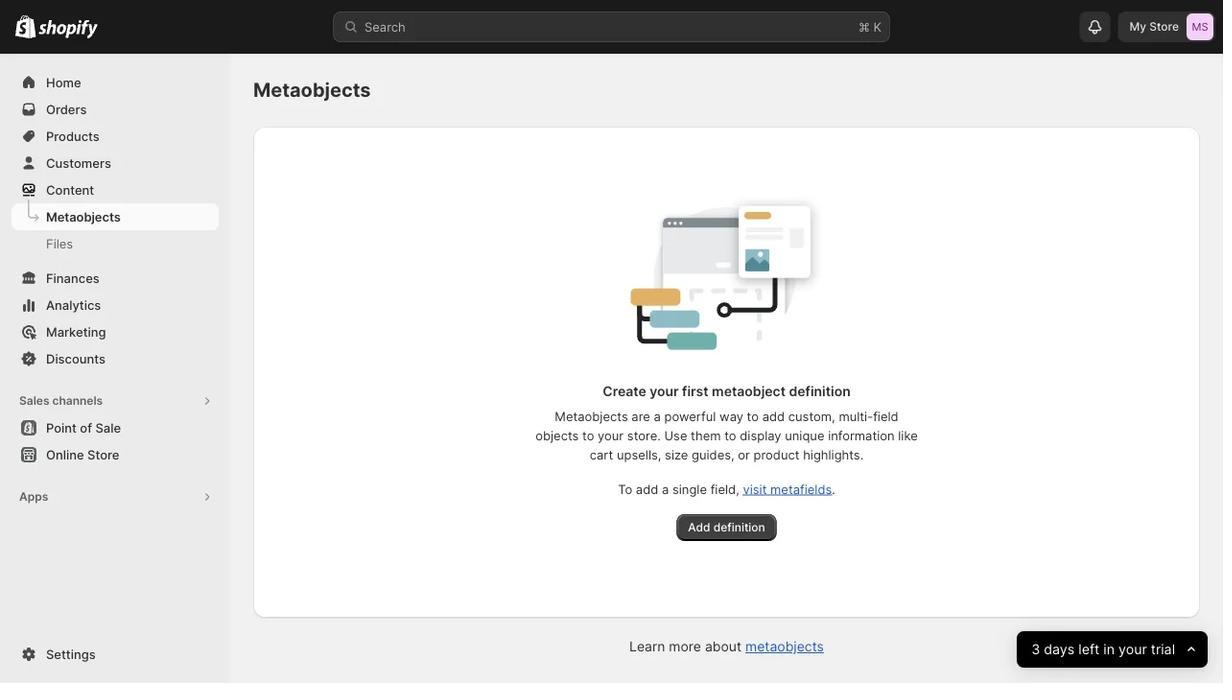 Task type: vqa. For each thing, say whether or not it's contained in the screenshot.
right Oct 18, 2023 BUTTON
no



Task type: describe. For each thing, give the bounding box(es) containing it.
online store link
[[12, 442, 219, 468]]

home
[[46, 75, 81, 90]]

days
[[1044, 642, 1075, 658]]

0 horizontal spatial to
[[583, 428, 595, 443]]

point of sale link
[[12, 415, 219, 442]]

discounts link
[[12, 346, 219, 372]]

use
[[665, 428, 688, 443]]

custom,
[[789, 409, 836, 424]]

shopify image
[[39, 20, 98, 39]]

single
[[673, 482, 707, 497]]

guides,
[[692, 447, 735, 462]]

point of sale
[[46, 420, 121, 435]]

search
[[365, 19, 406, 34]]

field,
[[711, 482, 740, 497]]

create your first metaobject definition
[[603, 383, 851, 400]]

3
[[1032, 642, 1041, 658]]

channels
[[52, 394, 103, 408]]

metaobjects link
[[746, 639, 824, 655]]

left
[[1079, 642, 1100, 658]]

store for online store
[[87, 447, 119, 462]]

to
[[618, 482, 633, 497]]

customers link
[[12, 150, 219, 177]]

field
[[874, 409, 899, 424]]

1 vertical spatial metaobjects
[[46, 209, 121, 224]]

online store button
[[0, 442, 230, 468]]

create
[[603, 383, 647, 400]]

content link
[[12, 177, 219, 203]]

metaobjects
[[746, 639, 824, 655]]

finances
[[46, 271, 100, 286]]

finances link
[[12, 265, 219, 292]]

content
[[46, 182, 94, 197]]

of
[[80, 420, 92, 435]]

files link
[[12, 230, 219, 257]]

settings
[[46, 647, 96, 662]]

visit
[[743, 482, 767, 497]]

shopify image
[[15, 15, 36, 38]]

add inside metaobjects are a powerful way to add custom, multi-field objects to your store. use them to display unique information like cart upsells, size guides, or product highlights.
[[763, 409, 785, 424]]

metaobjects link
[[12, 203, 219, 230]]

online
[[46, 447, 84, 462]]

cart
[[590, 447, 614, 462]]

information
[[829, 428, 895, 443]]

my
[[1130, 20, 1147, 34]]

a for powerful
[[654, 409, 661, 424]]

point of sale button
[[0, 415, 230, 442]]

first
[[683, 383, 709, 400]]

store for my store
[[1150, 20, 1180, 34]]

online store
[[46, 447, 119, 462]]

or
[[738, 447, 751, 462]]

orders
[[46, 102, 87, 117]]

products
[[46, 129, 100, 144]]

metaobject
[[712, 383, 786, 400]]

add
[[688, 521, 711, 535]]

add definition
[[688, 521, 766, 535]]

apps
[[19, 490, 48, 504]]

metafields
[[771, 482, 833, 497]]

your inside metaobjects are a powerful way to add custom, multi-field objects to your store. use them to display unique information like cart upsells, size guides, or product highlights.
[[598, 428, 624, 443]]

1 vertical spatial definition
[[714, 521, 766, 535]]

marketing link
[[12, 319, 219, 346]]

objects
[[536, 428, 579, 443]]

sale
[[95, 420, 121, 435]]

products link
[[12, 123, 219, 150]]



Task type: locate. For each thing, give the bounding box(es) containing it.
settings link
[[12, 641, 219, 668]]

0 horizontal spatial metaobjects
[[46, 209, 121, 224]]

0 vertical spatial definition
[[789, 383, 851, 400]]

2 vertical spatial metaobjects
[[555, 409, 628, 424]]

2 horizontal spatial metaobjects
[[555, 409, 628, 424]]

add right to
[[636, 482, 659, 497]]

point
[[46, 420, 77, 435]]

1 horizontal spatial store
[[1150, 20, 1180, 34]]

0 horizontal spatial store
[[87, 447, 119, 462]]

product
[[754, 447, 800, 462]]

1 horizontal spatial a
[[662, 482, 669, 497]]

store inside button
[[87, 447, 119, 462]]

1 horizontal spatial definition
[[789, 383, 851, 400]]

3 days left in your trial button
[[1017, 632, 1208, 668]]

size
[[665, 447, 689, 462]]

your
[[650, 383, 679, 400], [598, 428, 624, 443], [1119, 642, 1148, 658]]

a left single
[[662, 482, 669, 497]]

discounts
[[46, 351, 106, 366]]

a right are at the bottom right of page
[[654, 409, 661, 424]]

are
[[632, 409, 651, 424]]

apps button
[[12, 484, 219, 511]]

definition right add at the bottom right of page
[[714, 521, 766, 535]]

marketing
[[46, 324, 106, 339]]

your right in
[[1119, 642, 1148, 658]]

more
[[669, 639, 702, 655]]

trial
[[1151, 642, 1176, 658]]

⌘ k
[[859, 19, 882, 34]]

definition
[[789, 383, 851, 400], [714, 521, 766, 535]]

1 horizontal spatial your
[[650, 383, 679, 400]]

1 horizontal spatial add
[[763, 409, 785, 424]]

0 horizontal spatial definition
[[714, 521, 766, 535]]

add definition link
[[677, 515, 777, 541]]

0 horizontal spatial a
[[654, 409, 661, 424]]

1 horizontal spatial metaobjects
[[253, 78, 371, 102]]

store right my
[[1150, 20, 1180, 34]]

analytics
[[46, 298, 101, 312]]

upsells,
[[617, 447, 662, 462]]

2 horizontal spatial to
[[747, 409, 759, 424]]

3 days left in your trial
[[1032, 642, 1176, 658]]

like
[[899, 428, 918, 443]]

them
[[691, 428, 721, 443]]

analytics link
[[12, 292, 219, 319]]

0 vertical spatial store
[[1150, 20, 1180, 34]]

a inside metaobjects are a powerful way to add custom, multi-field objects to your store. use them to display unique information like cart upsells, size guides, or product highlights.
[[654, 409, 661, 424]]

highlights.
[[804, 447, 864, 462]]

1 vertical spatial store
[[87, 447, 119, 462]]

learn more about metaobjects
[[630, 639, 824, 655]]

sales channels button
[[12, 388, 219, 415]]

a for single
[[662, 482, 669, 497]]

sales channels
[[19, 394, 103, 408]]

customers
[[46, 156, 111, 170]]

to
[[747, 409, 759, 424], [583, 428, 595, 443], [725, 428, 737, 443]]

your inside dropdown button
[[1119, 642, 1148, 658]]

unique
[[785, 428, 825, 443]]

1 vertical spatial your
[[598, 428, 624, 443]]

2 vertical spatial your
[[1119, 642, 1148, 658]]

add up display
[[763, 409, 785, 424]]

0 vertical spatial your
[[650, 383, 679, 400]]

a
[[654, 409, 661, 424], [662, 482, 669, 497]]

metaobjects
[[253, 78, 371, 102], [46, 209, 121, 224], [555, 409, 628, 424]]

to down "way"
[[725, 428, 737, 443]]

metaobjects are a powerful way to add custom, multi-field objects to your store. use them to display unique information like cart upsells, size guides, or product highlights.
[[536, 409, 918, 462]]

.
[[833, 482, 836, 497]]

0 vertical spatial a
[[654, 409, 661, 424]]

display
[[740, 428, 782, 443]]

store down sale
[[87, 447, 119, 462]]

your up cart
[[598, 428, 624, 443]]

to up display
[[747, 409, 759, 424]]

way
[[720, 409, 744, 424]]

multi-
[[839, 409, 874, 424]]

0 horizontal spatial your
[[598, 428, 624, 443]]

home link
[[12, 69, 219, 96]]

0 horizontal spatial add
[[636, 482, 659, 497]]

1 horizontal spatial to
[[725, 428, 737, 443]]

your left first
[[650, 383, 679, 400]]

files
[[46, 236, 73, 251]]

orders link
[[12, 96, 219, 123]]

to up cart
[[583, 428, 595, 443]]

in
[[1104, 642, 1115, 658]]

0 vertical spatial add
[[763, 409, 785, 424]]

to add a single field, visit metafields .
[[618, 482, 836, 497]]

k
[[874, 19, 882, 34]]

store.
[[628, 428, 661, 443]]

store
[[1150, 20, 1180, 34], [87, 447, 119, 462]]

⌘
[[859, 19, 870, 34]]

0 vertical spatial metaobjects
[[253, 78, 371, 102]]

learn
[[630, 639, 666, 655]]

my store image
[[1187, 13, 1214, 40]]

metaobjects inside metaobjects are a powerful way to add custom, multi-field objects to your store. use them to display unique information like cart upsells, size guides, or product highlights.
[[555, 409, 628, 424]]

my store
[[1130, 20, 1180, 34]]

powerful
[[665, 409, 716, 424]]

2 horizontal spatial your
[[1119, 642, 1148, 658]]

sales
[[19, 394, 49, 408]]

visit metafields link
[[743, 482, 833, 497]]

1 vertical spatial add
[[636, 482, 659, 497]]

definition up "custom,"
[[789, 383, 851, 400]]

about
[[705, 639, 742, 655]]

1 vertical spatial a
[[662, 482, 669, 497]]



